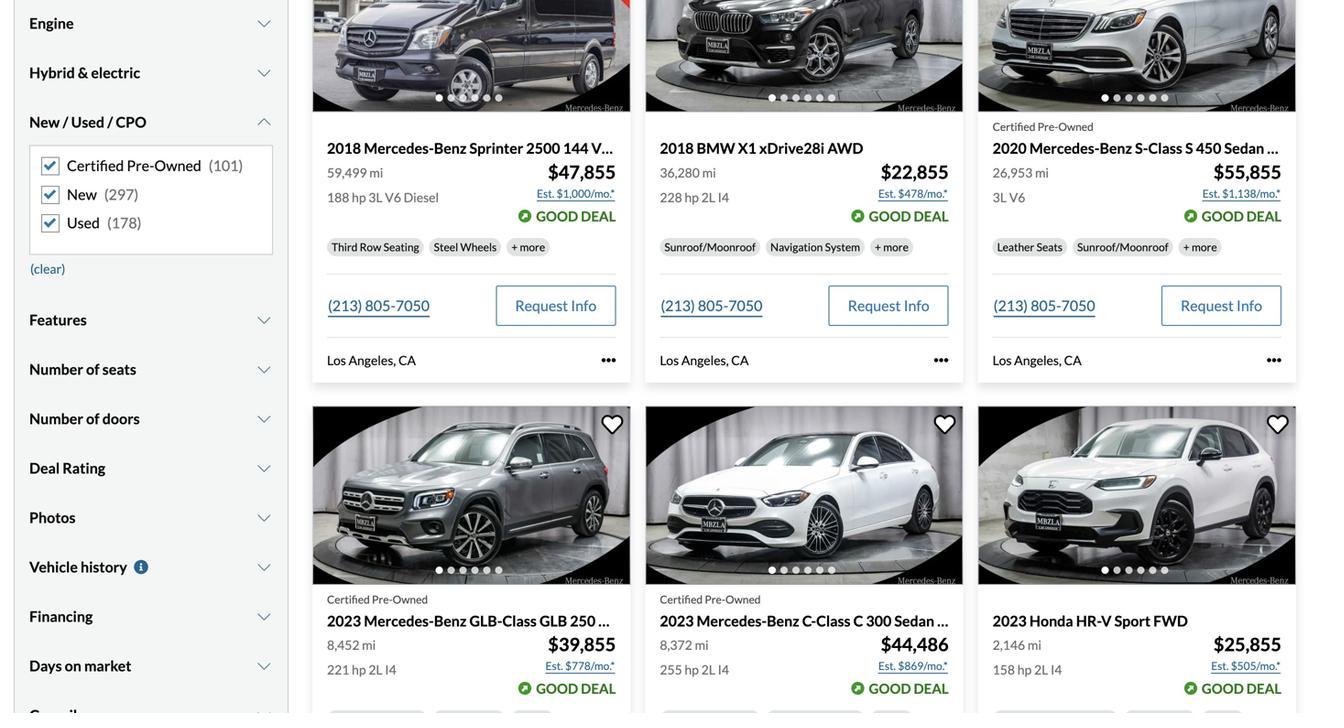 Task type: vqa. For each thing, say whether or not it's contained in the screenshot.
Sport
yes



Task type: describe. For each thing, give the bounding box(es) containing it.
3 + from the left
[[1184, 240, 1190, 254]]

chevron down image for number of seats
[[255, 362, 273, 377]]

ca for $47,855
[[399, 353, 416, 368]]

certified for certified pre-owned 2023 mercedes-benz c-class c 300 sedan rwd
[[660, 593, 703, 607]]

est. $505/mo.* button
[[1211, 658, 1282, 676]]

good for $25,855
[[1202, 681, 1245, 697]]

info for $47,855
[[571, 297, 597, 315]]

mercedes- for glb-
[[364, 612, 434, 630]]

est. $1,138/mo.* button
[[1202, 184, 1282, 203]]

next image image for white 2023 honda hr-v sport fwd suv / crossover front-wheel drive automatic image
[[1268, 481, 1286, 511]]

3 los from the left
[[993, 353, 1012, 368]]

255
[[660, 663, 683, 678]]

new (297)
[[67, 185, 139, 203]]

ca for $22,855
[[732, 353, 749, 368]]

2018 for $22,855
[[660, 139, 694, 157]]

seats
[[1037, 240, 1063, 254]]

used (178)
[[67, 214, 142, 232]]

est. for $39,855
[[546, 660, 563, 673]]

3 info from the left
[[1237, 297, 1263, 315]]

est. $478/mo.* button
[[878, 184, 949, 203]]

number of doors button
[[29, 396, 273, 442]]

2500
[[526, 139, 560, 157]]

third
[[332, 240, 358, 254]]

honda
[[1030, 612, 1074, 630]]

features
[[29, 311, 87, 329]]

vehicle history button
[[29, 545, 273, 590]]

2l for $25,855
[[1035, 663, 1049, 678]]

8,372 mi 255 hp 2l i4
[[660, 638, 730, 678]]

26,953 mi 3l v6
[[993, 165, 1049, 205]]

class inside 'certified pre-owned 2020 mercedes-benz s-class s 450 sedan rwd'
[[1149, 139, 1183, 157]]

good deal for $25,855
[[1202, 681, 1282, 697]]

los for $47,855
[[327, 353, 346, 368]]

ellipsis h image for $22,855
[[935, 353, 949, 368]]

rwd for 450
[[1268, 139, 1304, 157]]

805- for $47,855
[[365, 297, 396, 315]]

previous image image for white 2023 honda hr-v sport fwd suv / crossover front-wheel drive automatic image
[[990, 481, 1008, 511]]

request info for $47,855
[[515, 297, 597, 315]]

3 angeles, from the left
[[1015, 353, 1062, 368]]

los angeles, ca for $22,855
[[660, 353, 749, 368]]

photos button
[[29, 495, 273, 541]]

est. for $25,855
[[1212, 660, 1229, 673]]

previous image image for the jet black 2018 bmw x1 xdrive28i awd suv / crossover all-wheel drive automatic image
[[657, 8, 675, 38]]

days on market
[[29, 657, 131, 675]]

59,499
[[327, 165, 367, 180]]

chevron down image for hybrid & electric
[[255, 66, 273, 80]]

passenger
[[681, 139, 748, 157]]

pre- for certified pre-owned 2020 mercedes-benz s-class s 450 sedan rwd
[[1038, 120, 1059, 133]]

request info for $22,855
[[848, 297, 930, 315]]

2018 bmw x1 xdrive28i awd
[[660, 139, 864, 157]]

3 (213) 805-7050 from the left
[[994, 297, 1096, 315]]

+ for $47,855
[[512, 240, 518, 254]]

number of doors
[[29, 410, 140, 428]]

mi for $55,855
[[1036, 165, 1049, 180]]

request for $22,855
[[848, 297, 901, 315]]

3 more from the left
[[1192, 240, 1218, 254]]

mi for $22,855
[[703, 165, 716, 180]]

request info button for $22,855
[[829, 286, 949, 326]]

benz left sprinter
[[434, 139, 467, 157]]

bmw
[[697, 139, 736, 157]]

c
[[854, 612, 864, 630]]

good for $39,855
[[536, 681, 579, 697]]

(213) 805-7050 for $22,855
[[661, 297, 763, 315]]

chevron down image for photos
[[255, 511, 273, 525]]

deal for $44,486
[[914, 681, 949, 697]]

certified for certified pre-owned 2023 mercedes-benz glb-class glb 250 fwd
[[327, 593, 370, 607]]

8,452 mi 221 hp 2l i4
[[327, 638, 397, 678]]

cpo
[[116, 113, 147, 131]]

info for $22,855
[[904, 297, 930, 315]]

3 ellipsis h image from the left
[[1268, 353, 1282, 368]]

van
[[751, 139, 777, 157]]

gray 2023 mercedes-benz glb-class glb 250 fwd suv / crossover front-wheel drive automatic image
[[313, 406, 631, 585]]

450
[[1197, 139, 1222, 157]]

26,953
[[993, 165, 1033, 180]]

chevron down image for financing
[[255, 610, 273, 624]]

next image image for white 2023 mercedes-benz c-class c 300 sedan rwd sedan rear-wheel drive automatic image
[[935, 481, 953, 511]]

market
[[84, 657, 131, 675]]

3 request info from the left
[[1181, 297, 1263, 315]]

number of seats button
[[29, 347, 273, 393]]

3 + more from the left
[[1184, 240, 1218, 254]]

est. $869/mo.* button
[[878, 658, 949, 676]]

3 2023 from the left
[[993, 612, 1027, 630]]

third row seating
[[332, 240, 419, 254]]

deal for $22,855
[[914, 208, 949, 224]]

new for new / used / cpo
[[29, 113, 60, 131]]

roof
[[647, 139, 679, 157]]

$22,855
[[881, 161, 949, 183]]

deal rating button
[[29, 446, 273, 492]]

s
[[1186, 139, 1194, 157]]

hr-
[[1077, 612, 1102, 630]]

engine button
[[29, 1, 273, 46]]

deal for $25,855
[[1247, 681, 1282, 697]]

next image image for the jet black 2018 bmw x1 xdrive28i awd suv / crossover all-wheel drive automatic image
[[935, 8, 953, 38]]

seats
[[102, 360, 136, 378]]

8,452
[[327, 638, 360, 653]]

hp for $39,855
[[352, 663, 366, 678]]

2020
[[993, 139, 1027, 157]]

2 fwd from the left
[[1154, 612, 1189, 630]]

certified pre-owned 2020 mercedes-benz s-class s 450 sedan rwd
[[993, 120, 1304, 157]]

angeles, for $22,855
[[682, 353, 729, 368]]

$44,486 est. $869/mo.*
[[879, 634, 949, 673]]

more for $22,855
[[884, 240, 909, 254]]

good deal for $47,855
[[536, 208, 616, 224]]

$25,855
[[1214, 634, 1282, 656]]

1 horizontal spatial v6
[[592, 139, 611, 157]]

$869/mo.*
[[899, 660, 948, 673]]

$1,138/mo.*
[[1223, 187, 1281, 200]]

mi for $25,855
[[1028, 638, 1042, 653]]

navigation
[[771, 240, 823, 254]]

hybrid & electric button
[[29, 50, 273, 96]]

250
[[570, 612, 596, 630]]

xdrive28i
[[760, 139, 825, 157]]

number for number of doors
[[29, 410, 83, 428]]

300
[[867, 612, 892, 630]]

leather seats
[[998, 240, 1063, 254]]

$778/mo.*
[[566, 660, 615, 673]]

$55,855
[[1214, 161, 1282, 183]]

wheels
[[461, 240, 497, 254]]

certified for certified pre-owned 2020 mercedes-benz s-class s 450 sedan rwd
[[993, 120, 1036, 133]]

est. for $55,855
[[1203, 187, 1221, 200]]

v
[[1102, 612, 1112, 630]]

benz for glb-
[[434, 612, 467, 630]]

(clear) button
[[29, 255, 66, 283]]

financing button
[[29, 594, 273, 640]]

new / used / cpo button
[[29, 100, 273, 145]]

diesel
[[404, 190, 439, 205]]

$478/mo.*
[[899, 187, 948, 200]]

vehicle
[[29, 558, 78, 576]]

days on market button
[[29, 644, 273, 689]]

more for $47,855
[[520, 240, 545, 254]]

los for $22,855
[[660, 353, 679, 368]]

2l for $39,855
[[369, 663, 383, 678]]

chevron down image for engine
[[255, 16, 273, 31]]

2l for $22,855
[[702, 190, 716, 205]]

good deal for $44,486
[[869, 681, 949, 697]]

hp for $22,855
[[685, 190, 699, 205]]

chevron down image for new / used / cpo
[[255, 115, 273, 130]]

hybrid & electric
[[29, 64, 140, 82]]

request info button for $47,855
[[496, 286, 616, 326]]

glb-
[[470, 612, 503, 630]]

(297)
[[104, 185, 139, 203]]

white 2023 honda hr-v sport fwd suv / crossover front-wheel drive automatic image
[[979, 406, 1297, 585]]

navigation system
[[771, 240, 861, 254]]

i4 for $25,855
[[1051, 663, 1063, 678]]

2 / from the left
[[107, 113, 113, 131]]

new / used / cpo
[[29, 113, 147, 131]]

photos
[[29, 509, 76, 527]]

&
[[78, 64, 88, 82]]

sport
[[1115, 612, 1151, 630]]

jet black 2018 bmw x1 xdrive28i awd suv / crossover all-wheel drive automatic image
[[646, 0, 964, 112]]

hp for $25,855
[[1018, 663, 1032, 678]]

3 ca from the left
[[1065, 353, 1082, 368]]

certified pre-owned 2023 mercedes-benz c-class c 300 sedan rwd
[[660, 593, 974, 630]]

$39,855 est. $778/mo.*
[[546, 634, 616, 673]]

36,280 mi 228 hp 2l i4
[[660, 165, 730, 205]]

1 sunroof/moonroof from the left
[[665, 240, 756, 254]]

+ more for $22,855
[[875, 240, 909, 254]]

chevron down image for days on market
[[255, 659, 273, 674]]

chevron down image for features
[[255, 313, 273, 327]]

iridium silver metallic 2020 mercedes-benz s-class s 450 sedan rwd sedan rear-wheel drive automatic image
[[979, 0, 1297, 112]]

2023 honda hr-v sport fwd
[[993, 612, 1189, 630]]

2018 mercedes-benz sprinter 2500 144 v6 high roof passenger van
[[327, 139, 777, 157]]

36,280
[[660, 165, 700, 180]]

of for seats
[[86, 360, 100, 378]]

features button
[[29, 297, 273, 343]]



Task type: locate. For each thing, give the bounding box(es) containing it.
1 los from the left
[[327, 353, 346, 368]]

sedan inside certified pre-owned 2023 mercedes-benz c-class c 300 sedan rwd
[[895, 612, 935, 630]]

1 (213) 805-7050 from the left
[[328, 297, 430, 315]]

1 horizontal spatial +
[[875, 240, 882, 254]]

rwd inside certified pre-owned 2023 mercedes-benz c-class c 300 sedan rwd
[[938, 612, 974, 630]]

next image image for iridium silver metallic 2020 mercedes-benz s-class s 450 sedan rwd sedan rear-wheel drive automatic 'image' in the top right of the page
[[1268, 8, 1286, 38]]

1 of from the top
[[86, 360, 100, 378]]

previous image image for gray 2023 mercedes-benz glb-class glb 250 fwd suv / crossover front-wheel drive automatic image
[[324, 481, 342, 511]]

0 horizontal spatial ellipsis h image
[[602, 353, 616, 368]]

1 request from the left
[[515, 297, 568, 315]]

certified up "8,452"
[[327, 593, 370, 607]]

0 horizontal spatial request info
[[515, 297, 597, 315]]

pre- inside certified pre-owned 2023 mercedes-benz glb-class glb 250 fwd
[[372, 593, 393, 607]]

2l inside 36,280 mi 228 hp 2l i4
[[702, 190, 716, 205]]

0 horizontal spatial request
[[515, 297, 568, 315]]

2 request info from the left
[[848, 297, 930, 315]]

est. for $47,855
[[537, 187, 555, 200]]

deal down $1,000/mo.*
[[581, 208, 616, 224]]

good down est. $1,138/mo.* button
[[1202, 208, 1245, 224]]

good deal down est. $1,000/mo.* button
[[536, 208, 616, 224]]

1 + from the left
[[512, 240, 518, 254]]

2023 inside certified pre-owned 2023 mercedes-benz glb-class glb 250 fwd
[[327, 612, 361, 630]]

next image image for obsidian black metallic 2018 mercedes-benz sprinter 2500 144 v6 high roof passenger van van 4x2 automatic image
[[602, 8, 620, 38]]

3 805- from the left
[[1031, 297, 1062, 315]]

1 horizontal spatial 2018
[[660, 139, 694, 157]]

2 2018 from the left
[[660, 139, 694, 157]]

1 info from the left
[[571, 297, 597, 315]]

est. down $22,855
[[879, 187, 896, 200]]

certified inside certified pre-owned 2023 mercedes-benz c-class c 300 sedan rwd
[[660, 593, 703, 607]]

2l inside 8,372 mi 255 hp 2l i4
[[702, 663, 716, 678]]

8 chevron down image from the top
[[255, 709, 273, 714]]

est.
[[537, 187, 555, 200], [879, 187, 896, 200], [1203, 187, 1221, 200], [546, 660, 563, 673], [879, 660, 896, 673], [1212, 660, 1229, 673]]

certified up new (297)
[[67, 157, 124, 175]]

mi for $47,855
[[370, 165, 383, 180]]

deal down $778/mo.*
[[581, 681, 616, 697]]

new inside dropdown button
[[29, 113, 60, 131]]

2023 up 2,146
[[993, 612, 1027, 630]]

i4 for $22,855
[[718, 190, 730, 205]]

i4 down bmw
[[718, 190, 730, 205]]

sunroof/moonroof down 228
[[665, 240, 756, 254]]

of inside dropdown button
[[86, 410, 100, 428]]

(213) 805-7050 button for $47,855
[[327, 286, 431, 326]]

1 805- from the left
[[365, 297, 396, 315]]

good for $55,855
[[1202, 208, 1245, 224]]

good deal down est. $1,138/mo.* button
[[1202, 208, 1282, 224]]

mi right "8,452"
[[362, 638, 376, 653]]

(213) for $47,855
[[328, 297, 362, 315]]

0 horizontal spatial los
[[327, 353, 346, 368]]

used
[[71, 113, 104, 131], [67, 214, 100, 232]]

new for new (297)
[[67, 185, 97, 203]]

hp inside 59,499 mi 188 hp 3l v6 diesel
[[352, 190, 366, 205]]

number down the features
[[29, 360, 83, 378]]

good deal down the est. $869/mo.* button
[[869, 681, 949, 697]]

hybrid
[[29, 64, 75, 82]]

s-
[[1136, 139, 1149, 157]]

mercedes- for c-
[[697, 612, 767, 630]]

1 7050 from the left
[[396, 297, 430, 315]]

i4 right 255
[[718, 663, 730, 678]]

+ for $22,855
[[875, 240, 882, 254]]

0 horizontal spatial (213) 805-7050 button
[[327, 286, 431, 326]]

1 ellipsis h image from the left
[[602, 353, 616, 368]]

2 (213) from the left
[[661, 297, 695, 315]]

est. down $44,486
[[879, 660, 896, 673]]

2 horizontal spatial 2023
[[993, 612, 1027, 630]]

used left the cpo on the top left of page
[[71, 113, 104, 131]]

seating
[[384, 240, 419, 254]]

2 horizontal spatial los
[[993, 353, 1012, 368]]

2 horizontal spatial + more
[[1184, 240, 1218, 254]]

ca
[[399, 353, 416, 368], [732, 353, 749, 368], [1065, 353, 1082, 368]]

2 horizontal spatial los angeles, ca
[[993, 353, 1082, 368]]

$55,855 est. $1,138/mo.*
[[1203, 161, 1282, 200]]

2 info from the left
[[904, 297, 930, 315]]

2 horizontal spatial (213) 805-7050
[[994, 297, 1096, 315]]

1 horizontal spatial rwd
[[1268, 139, 1304, 157]]

est. inside $39,855 est. $778/mo.*
[[546, 660, 563, 673]]

1 vertical spatial number
[[29, 410, 83, 428]]

los angeles, ca
[[327, 353, 416, 368], [660, 353, 749, 368], [993, 353, 1082, 368]]

2 horizontal spatial ellipsis h image
[[1268, 353, 1282, 368]]

mi inside 59,499 mi 188 hp 3l v6 diesel
[[370, 165, 383, 180]]

number inside dropdown button
[[29, 410, 83, 428]]

2l for $44,486
[[702, 663, 716, 678]]

1 angeles, from the left
[[349, 353, 396, 368]]

good deal for $22,855
[[869, 208, 949, 224]]

good deal
[[536, 208, 616, 224], [869, 208, 949, 224], [1202, 208, 1282, 224], [536, 681, 616, 697], [869, 681, 949, 697], [1202, 681, 1282, 697]]

history
[[81, 558, 127, 576]]

vehicle history
[[29, 558, 127, 576]]

1 horizontal spatial class
[[817, 612, 851, 630]]

0 horizontal spatial angeles,
[[349, 353, 396, 368]]

1 / from the left
[[63, 113, 68, 131]]

good down est. $1,000/mo.* button
[[536, 208, 579, 224]]

2l inside '2,146 mi 158 hp 2l i4'
[[1035, 663, 1049, 678]]

row
[[360, 240, 382, 254]]

2 more from the left
[[884, 240, 909, 254]]

1 horizontal spatial angeles,
[[682, 353, 729, 368]]

mi right 26,953
[[1036, 165, 1049, 180]]

mi inside '2,146 mi 158 hp 2l i4'
[[1028, 638, 1042, 653]]

2 ellipsis h image from the left
[[935, 353, 949, 368]]

sunroof/moonroof
[[665, 240, 756, 254], [1078, 240, 1169, 254]]

hp
[[352, 190, 366, 205], [685, 190, 699, 205], [352, 663, 366, 678], [685, 663, 699, 678], [1018, 663, 1032, 678]]

chevron down image inside financing dropdown button
[[255, 610, 273, 624]]

mercedes- for s-
[[1030, 139, 1100, 157]]

v6 left diesel
[[385, 190, 401, 205]]

0 vertical spatial sedan
[[1225, 139, 1265, 157]]

0 vertical spatial number
[[29, 360, 83, 378]]

3 request info button from the left
[[1162, 286, 1282, 326]]

2 horizontal spatial 805-
[[1031, 297, 1062, 315]]

request for $47,855
[[515, 297, 568, 315]]

1 + more from the left
[[512, 240, 545, 254]]

0 horizontal spatial info
[[571, 297, 597, 315]]

chevron down image inside days on market dropdown button
[[255, 659, 273, 674]]

more right 'system'
[[884, 240, 909, 254]]

deal down the $869/mo.*
[[914, 681, 949, 697]]

(213) for $22,855
[[661, 297, 695, 315]]

2 + more from the left
[[875, 240, 909, 254]]

more down est. $1,138/mo.* button
[[1192, 240, 1218, 254]]

steel
[[434, 240, 458, 254]]

sedan for 300
[[895, 612, 935, 630]]

v6 inside 26,953 mi 3l v6
[[1010, 190, 1026, 205]]

i4 right 221
[[385, 663, 397, 678]]

1 horizontal spatial 7050
[[729, 297, 763, 315]]

previous image image for white 2023 mercedes-benz c-class c 300 sedan rwd sedan rear-wheel drive automatic image
[[657, 481, 675, 511]]

4 chevron down image from the top
[[255, 659, 273, 674]]

chevron down image inside features dropdown button
[[255, 313, 273, 327]]

v6 inside 59,499 mi 188 hp 3l v6 diesel
[[385, 190, 401, 205]]

3 request from the left
[[1181, 297, 1234, 315]]

7050 for $22,855
[[729, 297, 763, 315]]

los angeles, ca for $47,855
[[327, 353, 416, 368]]

next image image
[[602, 8, 620, 38], [935, 8, 953, 38], [1268, 8, 1286, 38], [602, 481, 620, 511], [935, 481, 953, 511], [1268, 481, 1286, 511]]

pre- up 8,372 mi 255 hp 2l i4
[[705, 593, 726, 607]]

1 vertical spatial of
[[86, 410, 100, 428]]

certified up 8,372
[[660, 593, 703, 607]]

chevron down image
[[255, 115, 273, 130], [255, 362, 273, 377], [255, 412, 273, 426], [255, 461, 273, 476], [255, 511, 273, 525], [255, 560, 273, 575], [255, 610, 273, 624], [255, 709, 273, 714]]

class left c
[[817, 612, 851, 630]]

good down est. $505/mo.* button
[[1202, 681, 1245, 697]]

info circle image
[[132, 560, 150, 575]]

1 2018 from the left
[[327, 139, 361, 157]]

mi right 2,146
[[1028, 638, 1042, 653]]

2 number from the top
[[29, 410, 83, 428]]

158
[[993, 663, 1016, 678]]

fwd right "sport"
[[1154, 612, 1189, 630]]

certified for certified pre-owned (101)
[[67, 157, 124, 175]]

2l right 228
[[702, 190, 716, 205]]

est. inside '$47,855 est. $1,000/mo.*'
[[537, 187, 555, 200]]

mercedes- up 8,372 mi 255 hp 2l i4
[[697, 612, 767, 630]]

benz for c-
[[767, 612, 800, 630]]

3 (213) 805-7050 button from the left
[[993, 286, 1097, 326]]

0 horizontal spatial fwd
[[599, 612, 633, 630]]

est. inside $44,486 est. $869/mo.*
[[879, 660, 896, 673]]

chevron down image inside number of seats 'dropdown button'
[[255, 362, 273, 377]]

1 horizontal spatial info
[[904, 297, 930, 315]]

class left s
[[1149, 139, 1183, 157]]

i4 for $39,855
[[385, 663, 397, 678]]

hp right 158
[[1018, 663, 1032, 678]]

0 horizontal spatial 2018
[[327, 139, 361, 157]]

benz for s-
[[1100, 139, 1133, 157]]

$39,855
[[548, 634, 616, 656]]

new down hybrid
[[29, 113, 60, 131]]

est. down $25,855
[[1212, 660, 1229, 673]]

0 vertical spatial rwd
[[1268, 139, 1304, 157]]

0 horizontal spatial sunroof/moonroof
[[665, 240, 756, 254]]

2l right 221
[[369, 663, 383, 678]]

est. left $1,000/mo.*
[[537, 187, 555, 200]]

1 horizontal spatial request info button
[[829, 286, 949, 326]]

(213) 805-7050 button for $22,855
[[660, 286, 764, 326]]

chevron down image for number of doors
[[255, 412, 273, 426]]

1 chevron down image from the top
[[255, 115, 273, 130]]

$1,000/mo.*
[[557, 187, 615, 200]]

144
[[563, 139, 589, 157]]

owned
[[1059, 120, 1094, 133], [154, 157, 201, 175], [393, 593, 428, 607], [726, 593, 761, 607]]

228
[[660, 190, 683, 205]]

good deal down est. $505/mo.* button
[[1202, 681, 1282, 697]]

hp inside '2,146 mi 158 hp 2l i4'
[[1018, 663, 1032, 678]]

sunroof/moonroof right the seats
[[1078, 240, 1169, 254]]

0 horizontal spatial (213) 805-7050
[[328, 297, 430, 315]]

0 horizontal spatial new
[[29, 113, 60, 131]]

1 (213) 805-7050 button from the left
[[327, 286, 431, 326]]

number up deal rating
[[29, 410, 83, 428]]

2 horizontal spatial (213) 805-7050 button
[[993, 286, 1097, 326]]

0 vertical spatial of
[[86, 360, 100, 378]]

chevron down image inside engine dropdown button
[[255, 16, 273, 31]]

1 vertical spatial used
[[67, 214, 100, 232]]

previous image image
[[324, 8, 342, 38], [657, 8, 675, 38], [990, 8, 1008, 38], [324, 481, 342, 511], [657, 481, 675, 511], [990, 481, 1008, 511]]

chevron down image
[[255, 16, 273, 31], [255, 66, 273, 80], [255, 313, 273, 327], [255, 659, 273, 674]]

certified up 2020
[[993, 120, 1036, 133]]

est. inside the $25,855 est. $505/mo.*
[[1212, 660, 1229, 673]]

2 horizontal spatial request info button
[[1162, 286, 1282, 326]]

hp for $47,855
[[352, 190, 366, 205]]

pre- for certified pre-owned (101)
[[127, 157, 154, 175]]

0 horizontal spatial los angeles, ca
[[327, 353, 416, 368]]

2018 up 36,280
[[660, 139, 694, 157]]

mercedes- up 8,452 mi 221 hp 2l i4
[[364, 612, 434, 630]]

hp right "188"
[[352, 190, 366, 205]]

ellipsis h image for $47,855
[[602, 353, 616, 368]]

1 fwd from the left
[[599, 612, 633, 630]]

pre- up 26,953 mi 3l v6
[[1038, 120, 1059, 133]]

pre- inside 'certified pre-owned 2020 mercedes-benz s-class s 450 sedan rwd'
[[1038, 120, 1059, 133]]

2 chevron down image from the top
[[255, 362, 273, 377]]

new up used (178)
[[67, 185, 97, 203]]

2 horizontal spatial v6
[[1010, 190, 1026, 205]]

chevron down image inside hybrid & electric dropdown button
[[255, 66, 273, 80]]

mercedes-
[[364, 139, 434, 157], [1030, 139, 1100, 157], [364, 612, 434, 630], [697, 612, 767, 630]]

owned inside 'certified pre-owned 2020 mercedes-benz s-class s 450 sedan rwd'
[[1059, 120, 1094, 133]]

number inside 'dropdown button'
[[29, 360, 83, 378]]

deal rating
[[29, 459, 105, 477]]

sprinter
[[470, 139, 524, 157]]

sedan
[[1225, 139, 1265, 157], [895, 612, 935, 630]]

2 3l from the left
[[993, 190, 1007, 205]]

mi inside 8,452 mi 221 hp 2l i4
[[362, 638, 376, 653]]

benz inside certified pre-owned 2023 mercedes-benz glb-class glb 250 fwd
[[434, 612, 467, 630]]

2 horizontal spatial angeles,
[[1015, 353, 1062, 368]]

previous image image for iridium silver metallic 2020 mercedes-benz s-class s 450 sedan rwd sedan rear-wheel drive automatic 'image' in the top right of the page
[[990, 8, 1008, 38]]

0 horizontal spatial ca
[[399, 353, 416, 368]]

2023 up "8,452"
[[327, 612, 361, 630]]

59,499 mi 188 hp 3l v6 diesel
[[327, 165, 439, 205]]

805-
[[365, 297, 396, 315], [698, 297, 729, 315], [1031, 297, 1062, 315]]

2 los angeles, ca from the left
[[660, 353, 749, 368]]

4 chevron down image from the top
[[255, 461, 273, 476]]

number for number of seats
[[29, 360, 83, 378]]

good down est. $478/mo.* button
[[869, 208, 912, 224]]

1 ca from the left
[[399, 353, 416, 368]]

benz left c- on the bottom right
[[767, 612, 800, 630]]

hp inside 8,372 mi 255 hp 2l i4
[[685, 663, 699, 678]]

system
[[825, 240, 861, 254]]

chevron down image inside the photos dropdown button
[[255, 511, 273, 525]]

1 horizontal spatial (213)
[[661, 297, 695, 315]]

info
[[571, 297, 597, 315], [904, 297, 930, 315], [1237, 297, 1263, 315]]

sedan up $44,486
[[895, 612, 935, 630]]

1 horizontal spatial los angeles, ca
[[660, 353, 749, 368]]

certified pre-owned 2023 mercedes-benz glb-class glb 250 fwd
[[327, 593, 633, 630]]

number of seats
[[29, 360, 136, 378]]

previous image image for obsidian black metallic 2018 mercedes-benz sprinter 2500 144 v6 high roof passenger van van 4x2 automatic image
[[324, 8, 342, 38]]

2 horizontal spatial 7050
[[1062, 297, 1096, 315]]

2018 up 59,499
[[327, 139, 361, 157]]

i4 inside 8,372 mi 255 hp 2l i4
[[718, 663, 730, 678]]

mi down passenger
[[703, 165, 716, 180]]

angeles, for $47,855
[[349, 353, 396, 368]]

+
[[512, 240, 518, 254], [875, 240, 882, 254], [1184, 240, 1190, 254]]

i4 down honda
[[1051, 663, 1063, 678]]

deal for $47,855
[[581, 208, 616, 224]]

new
[[29, 113, 60, 131], [67, 185, 97, 203]]

pre- for certified pre-owned 2023 mercedes-benz glb-class glb 250 fwd
[[372, 593, 393, 607]]

i4 inside 8,452 mi 221 hp 2l i4
[[385, 663, 397, 678]]

1 horizontal spatial more
[[884, 240, 909, 254]]

+ more right 'system'
[[875, 240, 909, 254]]

of for doors
[[86, 410, 100, 428]]

1 horizontal spatial 805-
[[698, 297, 729, 315]]

deal for $39,855
[[581, 681, 616, 697]]

0 vertical spatial new
[[29, 113, 60, 131]]

awd
[[828, 139, 864, 157]]

1 vertical spatial rwd
[[938, 612, 974, 630]]

2 horizontal spatial +
[[1184, 240, 1190, 254]]

6 chevron down image from the top
[[255, 560, 273, 575]]

est. inside $22,855 est. $478/mo.*
[[879, 187, 896, 200]]

mercedes- inside certified pre-owned 2023 mercedes-benz c-class c 300 sedan rwd
[[697, 612, 767, 630]]

ellipsis h image
[[602, 353, 616, 368], [935, 353, 949, 368], [1268, 353, 1282, 368]]

owned inside certified pre-owned 2023 mercedes-benz c-class c 300 sedan rwd
[[726, 593, 761, 607]]

hp right 255
[[685, 663, 699, 678]]

sedan inside 'certified pre-owned 2020 mercedes-benz s-class s 450 sedan rwd'
[[1225, 139, 1265, 157]]

1 horizontal spatial ca
[[732, 353, 749, 368]]

2 ca from the left
[[732, 353, 749, 368]]

1 horizontal spatial (213) 805-7050
[[661, 297, 763, 315]]

3l inside 59,499 mi 188 hp 3l v6 diesel
[[369, 190, 383, 205]]

2l right 158
[[1035, 663, 1049, 678]]

2 angeles, from the left
[[682, 353, 729, 368]]

benz
[[434, 139, 467, 157], [1100, 139, 1133, 157], [434, 612, 467, 630], [767, 612, 800, 630]]

1 horizontal spatial request info
[[848, 297, 930, 315]]

1 horizontal spatial (213) 805-7050 button
[[660, 286, 764, 326]]

2 horizontal spatial (213)
[[994, 297, 1028, 315]]

2 chevron down image from the top
[[255, 66, 273, 80]]

sedan for 450
[[1225, 139, 1265, 157]]

8,372
[[660, 638, 693, 653]]

1 request info from the left
[[515, 297, 597, 315]]

hp right 221
[[352, 663, 366, 678]]

deal for $55,855
[[1247, 208, 1282, 224]]

i4
[[718, 190, 730, 205], [385, 663, 397, 678], [718, 663, 730, 678], [1051, 663, 1063, 678]]

class inside certified pre-owned 2023 mercedes-benz c-class c 300 sedan rwd
[[817, 612, 851, 630]]

3 7050 from the left
[[1062, 297, 1096, 315]]

mi for $44,486
[[695, 638, 709, 653]]

2 request info button from the left
[[829, 286, 949, 326]]

2,146 mi 158 hp 2l i4
[[993, 638, 1063, 678]]

(213) 805-7050
[[328, 297, 430, 315], [661, 297, 763, 315], [994, 297, 1096, 315]]

2 horizontal spatial info
[[1237, 297, 1263, 315]]

chevron down image for deal rating
[[255, 461, 273, 476]]

i4 inside 36,280 mi 228 hp 2l i4
[[718, 190, 730, 205]]

3l inside 26,953 mi 3l v6
[[993, 190, 1007, 205]]

doors
[[102, 410, 140, 428]]

good down the est. $869/mo.* button
[[869, 681, 912, 697]]

2 request from the left
[[848, 297, 901, 315]]

mercedes- inside 'certified pre-owned 2020 mercedes-benz s-class s 450 sedan rwd'
[[1030, 139, 1100, 157]]

7050
[[396, 297, 430, 315], [729, 297, 763, 315], [1062, 297, 1096, 315]]

mercedes- right 2020
[[1030, 139, 1100, 157]]

good down est. $778/mo.* button
[[536, 681, 579, 697]]

est. $778/mo.* button
[[545, 658, 616, 676]]

good deal for $39,855
[[536, 681, 616, 697]]

5 chevron down image from the top
[[255, 511, 273, 525]]

mi right 59,499
[[370, 165, 383, 180]]

hp right 228
[[685, 190, 699, 205]]

1 horizontal spatial fwd
[[1154, 612, 1189, 630]]

class left glb
[[503, 612, 537, 630]]

3l right "188"
[[369, 190, 383, 205]]

0 horizontal spatial (213)
[[328, 297, 362, 315]]

2 horizontal spatial request info
[[1181, 297, 1263, 315]]

2 los from the left
[[660, 353, 679, 368]]

2023 inside certified pre-owned 2023 mercedes-benz c-class c 300 sedan rwd
[[660, 612, 694, 630]]

class
[[1149, 139, 1183, 157], [503, 612, 537, 630], [817, 612, 851, 630]]

rwd up $44,486
[[938, 612, 974, 630]]

mi inside 36,280 mi 228 hp 2l i4
[[703, 165, 716, 180]]

est. for $22,855
[[879, 187, 896, 200]]

pre- up 8,452 mi 221 hp 2l i4
[[372, 593, 393, 607]]

$47,855 est. $1,000/mo.*
[[537, 161, 616, 200]]

glb
[[540, 612, 568, 630]]

v6 right 144
[[592, 139, 611, 157]]

pre- for certified pre-owned 2023 mercedes-benz c-class c 300 sedan rwd
[[705, 593, 726, 607]]

est. inside $55,855 est. $1,138/mo.*
[[1203, 187, 1221, 200]]

good for $47,855
[[536, 208, 579, 224]]

of
[[86, 360, 100, 378], [86, 410, 100, 428]]

0 horizontal spatial v6
[[385, 190, 401, 205]]

i4 inside '2,146 mi 158 hp 2l i4'
[[1051, 663, 1063, 678]]

1 horizontal spatial ellipsis h image
[[935, 353, 949, 368]]

1 more from the left
[[520, 240, 545, 254]]

(101)
[[209, 157, 243, 175]]

7 chevron down image from the top
[[255, 610, 273, 624]]

benz left s-
[[1100, 139, 1133, 157]]

0 horizontal spatial + more
[[512, 240, 545, 254]]

hp for $44,486
[[685, 663, 699, 678]]

0 horizontal spatial +
[[512, 240, 518, 254]]

1 horizontal spatial 2023
[[660, 612, 694, 630]]

fwd right 250
[[599, 612, 633, 630]]

i4 for $44,486
[[718, 663, 730, 678]]

pre- up (297)
[[127, 157, 154, 175]]

+ more down est. $1,138/mo.* button
[[1184, 240, 1218, 254]]

owned for certified pre-owned 2023 mercedes-benz glb-class glb 250 fwd
[[393, 593, 428, 607]]

1 vertical spatial sedan
[[895, 612, 935, 630]]

est. left $1,138/mo.*
[[1203, 187, 1221, 200]]

1 horizontal spatial 3l
[[993, 190, 1007, 205]]

hp inside 8,452 mi 221 hp 2l i4
[[352, 663, 366, 678]]

used down new (297)
[[67, 214, 100, 232]]

benz left glb-
[[434, 612, 467, 630]]

request info
[[515, 297, 597, 315], [848, 297, 930, 315], [1181, 297, 1263, 315]]

2 (213) 805-7050 button from the left
[[660, 286, 764, 326]]

$505/mo.*
[[1232, 660, 1281, 673]]

$44,486
[[881, 634, 949, 656]]

188
[[327, 190, 350, 205]]

3l down 26,953
[[993, 190, 1007, 205]]

0 horizontal spatial class
[[503, 612, 537, 630]]

2l right 255
[[702, 663, 716, 678]]

owned for certified pre-owned (101)
[[154, 157, 201, 175]]

chevron down image inside vehicle history dropdown button
[[255, 560, 273, 575]]

mi inside 26,953 mi 3l v6
[[1036, 165, 1049, 180]]

+ more right wheels
[[512, 240, 545, 254]]

financing
[[29, 608, 93, 626]]

1 chevron down image from the top
[[255, 16, 273, 31]]

deal down $478/mo.* on the right
[[914, 208, 949, 224]]

0 horizontal spatial /
[[63, 113, 68, 131]]

2 (213) 805-7050 from the left
[[661, 297, 763, 315]]

1 horizontal spatial sunroof/moonroof
[[1078, 240, 1169, 254]]

2 horizontal spatial more
[[1192, 240, 1218, 254]]

3l
[[369, 190, 383, 205], [993, 190, 1007, 205]]

mercedes- up 59,499 mi 188 hp 3l v6 diesel
[[364, 139, 434, 157]]

of left seats on the bottom left of the page
[[86, 360, 100, 378]]

mi inside 8,372 mi 255 hp 2l i4
[[695, 638, 709, 653]]

good for $44,486
[[869, 681, 912, 697]]

(213) 805-7050 for $47,855
[[328, 297, 430, 315]]

1 los angeles, ca from the left
[[327, 353, 416, 368]]

obsidian black metallic 2018 mercedes-benz sprinter 2500 144 v6 high roof passenger van van 4x2 automatic image
[[313, 0, 631, 112]]

805- for $22,855
[[698, 297, 729, 315]]

0 horizontal spatial 2023
[[327, 612, 361, 630]]

white 2023 mercedes-benz c-class c 300 sedan rwd sedan rear-wheel drive automatic image
[[646, 406, 964, 585]]

good deal down est. $478/mo.* button
[[869, 208, 949, 224]]

0 horizontal spatial request info button
[[496, 286, 616, 326]]

owned for certified pre-owned 2023 mercedes-benz c-class c 300 sedan rwd
[[726, 593, 761, 607]]

of inside 'dropdown button'
[[86, 360, 100, 378]]

benz inside 'certified pre-owned 2020 mercedes-benz s-class s 450 sedan rwd'
[[1100, 139, 1133, 157]]

benz inside certified pre-owned 2023 mercedes-benz c-class c 300 sedan rwd
[[767, 612, 800, 630]]

sedan up '$55,855'
[[1225, 139, 1265, 157]]

class inside certified pre-owned 2023 mercedes-benz glb-class glb 250 fwd
[[503, 612, 537, 630]]

2 of from the top
[[86, 410, 100, 428]]

chevron down image inside deal rating dropdown button
[[255, 461, 273, 476]]

2018 for $47,855
[[327, 139, 361, 157]]

0 horizontal spatial sedan
[[895, 612, 935, 630]]

3 chevron down image from the top
[[255, 412, 273, 426]]

rwd inside 'certified pre-owned 2020 mercedes-benz s-class s 450 sedan rwd'
[[1268, 139, 1304, 157]]

next image image for gray 2023 mercedes-benz glb-class glb 250 fwd suv / crossover front-wheel drive automatic image
[[602, 481, 620, 511]]

3 chevron down image from the top
[[255, 313, 273, 327]]

days
[[29, 657, 62, 675]]

1 vertical spatial new
[[67, 185, 97, 203]]

certified inside 'certified pre-owned 2020 mercedes-benz s-class s 450 sedan rwd'
[[993, 120, 1036, 133]]

fwd inside certified pre-owned 2023 mercedes-benz glb-class glb 250 fwd
[[599, 612, 633, 630]]

1 request info button from the left
[[496, 286, 616, 326]]

hp inside 36,280 mi 228 hp 2l i4
[[685, 190, 699, 205]]

/ left the cpo on the top left of page
[[107, 113, 113, 131]]

chevron down image inside the number of doors dropdown button
[[255, 412, 273, 426]]

1 horizontal spatial request
[[848, 297, 901, 315]]

est. down $39,855
[[546, 660, 563, 673]]

2 7050 from the left
[[729, 297, 763, 315]]

0 horizontal spatial 3l
[[369, 190, 383, 205]]

1 number from the top
[[29, 360, 83, 378]]

3 (213) from the left
[[994, 297, 1028, 315]]

2023 for $39,855
[[327, 612, 361, 630]]

2 sunroof/moonroof from the left
[[1078, 240, 1169, 254]]

1 horizontal spatial los
[[660, 353, 679, 368]]

1 horizontal spatial new
[[67, 185, 97, 203]]

engine
[[29, 14, 74, 32]]

1 (213) from the left
[[328, 297, 362, 315]]

deal
[[581, 208, 616, 224], [914, 208, 949, 224], [1247, 208, 1282, 224], [581, 681, 616, 697], [914, 681, 949, 697], [1247, 681, 1282, 697]]

1 horizontal spatial /
[[107, 113, 113, 131]]

2023 up 8,372
[[660, 612, 694, 630]]

pre- inside certified pre-owned 2023 mercedes-benz c-class c 300 sedan rwd
[[705, 593, 726, 607]]

certified inside certified pre-owned 2023 mercedes-benz glb-class glb 250 fwd
[[327, 593, 370, 607]]

fwd
[[599, 612, 633, 630], [1154, 612, 1189, 630]]

rwd up '$55,855'
[[1268, 139, 1304, 157]]

$25,855 est. $505/mo.*
[[1212, 634, 1282, 673]]

deal down $1,138/mo.*
[[1247, 208, 1282, 224]]

good deal for $55,855
[[1202, 208, 1282, 224]]

v6 down 26,953
[[1010, 190, 1026, 205]]

2 horizontal spatial class
[[1149, 139, 1183, 157]]

1 horizontal spatial sedan
[[1225, 139, 1265, 157]]

3 los angeles, ca from the left
[[993, 353, 1082, 368]]

/ down hybrid
[[63, 113, 68, 131]]

good for $22,855
[[869, 208, 912, 224]]

(213)
[[328, 297, 362, 315], [661, 297, 695, 315], [994, 297, 1028, 315]]

$22,855 est. $478/mo.*
[[879, 161, 949, 200]]

7050 for $47,855
[[396, 297, 430, 315]]

2 2023 from the left
[[660, 612, 694, 630]]

1 3l from the left
[[369, 190, 383, 205]]

2023 for $44,486
[[660, 612, 694, 630]]

1 2023 from the left
[[327, 612, 361, 630]]

0 horizontal spatial 805-
[[365, 297, 396, 315]]

2l inside 8,452 mi 221 hp 2l i4
[[369, 663, 383, 678]]

mi right 8,372
[[695, 638, 709, 653]]

electric
[[91, 64, 140, 82]]

used inside dropdown button
[[71, 113, 104, 131]]

1 horizontal spatial + more
[[875, 240, 909, 254]]

0 vertical spatial used
[[71, 113, 104, 131]]

2 + from the left
[[875, 240, 882, 254]]

0 horizontal spatial more
[[520, 240, 545, 254]]

more right wheels
[[520, 240, 545, 254]]

rwd
[[1268, 139, 1304, 157], [938, 612, 974, 630]]

deal down $505/mo.*
[[1247, 681, 1282, 697]]

0 horizontal spatial rwd
[[938, 612, 974, 630]]

deal
[[29, 459, 60, 477]]

2 805- from the left
[[698, 297, 729, 315]]

2 horizontal spatial request
[[1181, 297, 1234, 315]]

+ more for $47,855
[[512, 240, 545, 254]]

mercedes- inside certified pre-owned 2023 mercedes-benz glb-class glb 250 fwd
[[364, 612, 434, 630]]

good deal down est. $778/mo.* button
[[536, 681, 616, 697]]

chevron down image inside new / used / cpo dropdown button
[[255, 115, 273, 130]]

owned inside certified pre-owned 2023 mercedes-benz glb-class glb 250 fwd
[[393, 593, 428, 607]]

est. for $44,486
[[879, 660, 896, 673]]

2 horizontal spatial ca
[[1065, 353, 1082, 368]]

of left doors
[[86, 410, 100, 428]]

rwd for 300
[[938, 612, 974, 630]]

(178)
[[107, 214, 142, 232]]

0 horizontal spatial 7050
[[396, 297, 430, 315]]



